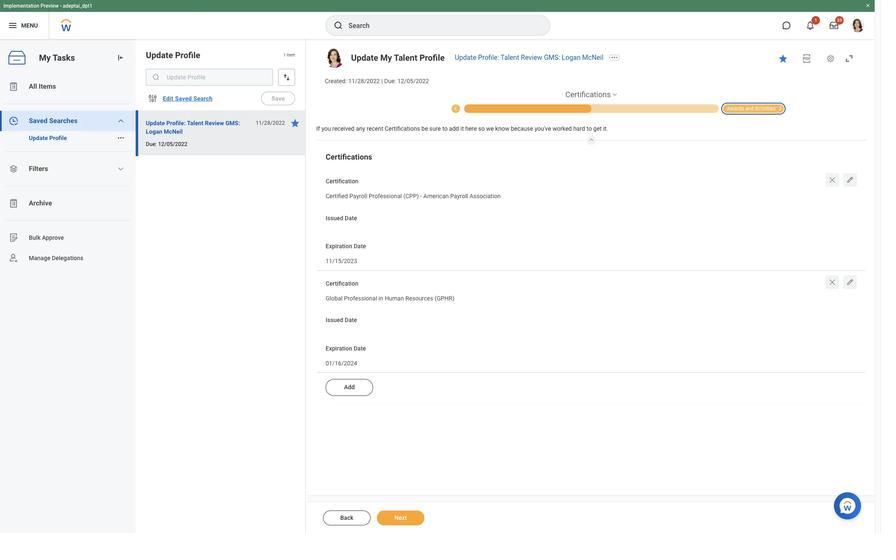Task type: describe. For each thing, give the bounding box(es) containing it.
global professional in human resources (gphr)
[[326, 295, 455, 302]]

0 vertical spatial gms:
[[544, 53, 561, 62]]

you
[[322, 125, 331, 132]]

x image for global professional in human resources (gphr)
[[829, 278, 837, 286]]

awards
[[728, 106, 745, 112]]

items
[[39, 82, 56, 90]]

human
[[385, 295, 404, 302]]

01/16/2024
[[326, 360, 358, 367]]

chevron down image
[[118, 166, 124, 172]]

awards and activities
[[728, 106, 776, 112]]

none text field inside item list element
[[146, 69, 273, 86]]

01/16/2024 text field
[[326, 355, 358, 369]]

search
[[194, 95, 213, 102]]

0 vertical spatial due:
[[385, 78, 396, 84]]

update my talent profile
[[351, 53, 445, 63]]

saved searches
[[29, 117, 78, 125]]

all items button
[[0, 76, 136, 97]]

menu button
[[0, 12, 49, 39]]

employee's photo (logan mcneil) image
[[325, 48, 345, 68]]

11/15/2023
[[326, 258, 358, 264]]

1 for 1
[[815, 18, 818, 22]]

due: inside item list element
[[146, 141, 157, 147]]

33 button
[[825, 16, 845, 35]]

- inside menu banner
[[60, 3, 62, 9]]

add button
[[326, 379, 373, 396]]

update profile: talent review gms: logan mcneil inside button
[[146, 120, 240, 135]]

1 horizontal spatial 11/28/2022
[[349, 78, 380, 84]]

sort image
[[283, 73, 291, 81]]

0 vertical spatial mcneil
[[583, 53, 604, 62]]

1 for 1 item
[[284, 53, 286, 57]]

1 horizontal spatial logan
[[562, 53, 581, 62]]

list containing all items
[[0, 76, 136, 268]]

so
[[479, 125, 485, 132]]

certified payroll professional (cpp) - american payroll association
[[326, 193, 501, 200]]

2 to from the left
[[587, 125, 592, 132]]

1 vertical spatial certifications
[[385, 125, 420, 132]]

12/05/2022 inside item list element
[[158, 141, 188, 147]]

certification element for 11/15/2023
[[326, 187, 501, 203]]

back button
[[323, 511, 371, 525]]

preview
[[41, 3, 59, 9]]

all
[[29, 82, 37, 90]]

delegations
[[52, 254, 83, 261]]

archive button
[[0, 193, 136, 213]]

gms: inside update profile: talent review gms: logan mcneil
[[226, 120, 240, 126]]

worked
[[553, 125, 572, 132]]

sure
[[430, 125, 441, 132]]

chevron left image
[[451, 103, 461, 111]]

profile logan mcneil image
[[852, 19, 865, 34]]

1 item
[[284, 53, 295, 57]]

certifications navigation
[[317, 89, 867, 113]]

0 vertical spatial search image
[[334, 20, 344, 31]]

filters
[[29, 165, 48, 173]]

Search Workday  search field
[[349, 16, 533, 35]]

(cpp)
[[404, 193, 419, 200]]

edit image
[[847, 176, 855, 184]]

save
[[272, 95, 285, 102]]

expiration for 11/15/2023
[[326, 243, 353, 250]]

approve
[[42, 234, 64, 241]]

bulk approve
[[29, 234, 64, 241]]

certifications element
[[317, 145, 867, 404]]

add
[[449, 125, 459, 132]]

get
[[594, 125, 602, 132]]

know
[[496, 125, 510, 132]]

1 horizontal spatial review
[[521, 53, 543, 62]]

certification for certified
[[326, 178, 359, 185]]

logan inside update profile: talent review gms: logan mcneil
[[146, 128, 162, 135]]

view printable version (pdf) image
[[803, 53, 813, 64]]

Certified Payroll Professional (CPP) - American Payroll Association text field
[[326, 188, 501, 202]]

next
[[395, 514, 407, 521]]

- inside text field
[[421, 193, 422, 200]]

1 horizontal spatial talent
[[394, 53, 418, 63]]

global
[[326, 295, 343, 302]]

filters button
[[0, 159, 136, 179]]

saved inside button
[[175, 95, 192, 102]]

menu banner
[[0, 0, 876, 39]]

my inside 'element'
[[39, 52, 51, 63]]

configure image
[[148, 93, 158, 104]]

update down search workday search field at the top of page
[[455, 53, 477, 62]]

Global Professional in Human Resources (GPHR) text field
[[326, 290, 455, 304]]

manage
[[29, 254, 50, 261]]

close environment banner image
[[866, 3, 871, 8]]

expiration date for 01/16/2024
[[326, 345, 366, 352]]

update inside update profile: talent review gms: logan mcneil
[[146, 120, 165, 126]]

adeptai_dpt1
[[63, 3, 92, 9]]

created: 11/28/2022 | due: 12/05/2022
[[325, 78, 429, 84]]

1 button
[[802, 16, 821, 35]]

it
[[461, 125, 464, 132]]

menu
[[21, 22, 38, 29]]

issued date for global
[[326, 317, 357, 324]]

review inside button
[[205, 120, 224, 126]]

2 payroll from the left
[[451, 193, 469, 200]]

2 horizontal spatial talent
[[501, 53, 520, 62]]

manage delegations
[[29, 254, 83, 261]]

33
[[838, 18, 843, 22]]

here
[[466, 125, 477, 132]]

|
[[382, 78, 383, 84]]

resources
[[406, 295, 434, 302]]

edit
[[163, 95, 174, 102]]

1 to from the left
[[443, 125, 448, 132]]

tasks
[[53, 52, 75, 63]]

certifications button
[[566, 89, 611, 100]]

hard
[[574, 125, 586, 132]]

professional inside text field
[[369, 193, 402, 200]]

american
[[424, 193, 449, 200]]

profile inside item list element
[[175, 50, 200, 60]]

expiration for 01/16/2024
[[326, 345, 353, 352]]

my tasks element
[[0, 39, 136, 533]]

manage delegations link
[[0, 248, 136, 268]]

1 payroll from the left
[[350, 193, 368, 200]]

created:
[[325, 78, 347, 84]]

0 vertical spatial star image
[[779, 53, 789, 64]]

if
[[317, 125, 320, 132]]

be
[[422, 125, 428, 132]]

clock check image
[[8, 116, 19, 126]]

bulk approve link
[[0, 227, 136, 248]]

any
[[356, 125, 366, 132]]

received
[[333, 125, 355, 132]]

perspective image
[[8, 164, 19, 174]]

certifications region
[[317, 122, 867, 416]]

update profile: talent review gms: logan mcneil link
[[455, 53, 604, 62]]

user plus image
[[8, 253, 19, 263]]

fullscreen image
[[845, 53, 855, 64]]



Task type: locate. For each thing, give the bounding box(es) containing it.
2 certification element from the top
[[326, 289, 455, 305]]

11/28/2022 left |
[[349, 78, 380, 84]]

save button
[[261, 92, 295, 105]]

issued
[[326, 215, 344, 221], [326, 317, 344, 324]]

implementation
[[3, 3, 39, 9]]

1 vertical spatial professional
[[344, 295, 377, 302]]

gear image
[[827, 54, 836, 63]]

1 vertical spatial saved
[[29, 117, 48, 125]]

transformation import image
[[116, 53, 125, 62]]

0 horizontal spatial to
[[443, 125, 448, 132]]

1 expiration date element from the top
[[326, 252, 358, 268]]

mcneil up due: 12/05/2022 on the left
[[164, 128, 183, 135]]

logan up certifications popup button
[[562, 53, 581, 62]]

due: right related actions image
[[146, 141, 157, 147]]

due: right |
[[385, 78, 396, 84]]

1 horizontal spatial saved
[[175, 95, 192, 102]]

0 vertical spatial logan
[[562, 53, 581, 62]]

justify image
[[8, 20, 18, 31]]

2 expiration from the top
[[326, 345, 353, 352]]

chevron right image
[[776, 103, 786, 111]]

my left tasks
[[39, 52, 51, 63]]

search image up employee's photo (logan mcneil)
[[334, 20, 344, 31]]

due:
[[385, 78, 396, 84], [146, 141, 157, 147]]

edit saved search button
[[160, 90, 216, 107]]

0 vertical spatial expiration date element
[[326, 252, 358, 268]]

certifications inside certifications navigation
[[566, 90, 611, 99]]

expiration
[[326, 243, 353, 250], [326, 345, 353, 352]]

0 vertical spatial profile:
[[479, 53, 500, 62]]

update inside update profile button
[[29, 135, 48, 141]]

1 vertical spatial due:
[[146, 141, 157, 147]]

we
[[487, 125, 494, 132]]

- right (cpp)
[[421, 193, 422, 200]]

update profile button
[[0, 131, 114, 145]]

talent
[[394, 53, 418, 63], [501, 53, 520, 62], [187, 120, 204, 126]]

2 certification from the top
[[326, 280, 359, 287]]

- right preview
[[60, 3, 62, 9]]

1 horizontal spatial star image
[[779, 53, 789, 64]]

2 x image from the top
[[829, 278, 837, 286]]

0 horizontal spatial update profile
[[29, 135, 67, 141]]

-
[[60, 3, 62, 9], [421, 193, 422, 200]]

back
[[341, 514, 354, 521]]

logan up due: 12/05/2022 on the left
[[146, 128, 162, 135]]

saved right the edit
[[175, 95, 192, 102]]

0 horizontal spatial 12/05/2022
[[158, 141, 188, 147]]

0 horizontal spatial due:
[[146, 141, 157, 147]]

issued date for certified
[[326, 215, 357, 221]]

profile inside button
[[49, 135, 67, 141]]

0 vertical spatial professional
[[369, 193, 402, 200]]

logan
[[562, 53, 581, 62], [146, 128, 162, 135]]

1 vertical spatial 12/05/2022
[[158, 141, 188, 147]]

update profile: talent review gms: logan mcneil
[[455, 53, 604, 62], [146, 120, 240, 135]]

0 vertical spatial expiration
[[326, 243, 353, 250]]

certification for global
[[326, 280, 359, 287]]

issued down global
[[326, 317, 344, 324]]

0 horizontal spatial 1
[[284, 53, 286, 57]]

0 horizontal spatial saved
[[29, 117, 48, 125]]

1 vertical spatial certification element
[[326, 289, 455, 305]]

1 certification element from the top
[[326, 187, 501, 203]]

professional inside text box
[[344, 295, 377, 302]]

1 inside item list element
[[284, 53, 286, 57]]

1 vertical spatial expiration
[[326, 345, 353, 352]]

awards and activities button
[[723, 103, 786, 113]]

star image left if
[[290, 118, 300, 128]]

update right transformation import icon
[[146, 50, 173, 60]]

implementation preview -   adeptai_dpt1
[[3, 3, 92, 9]]

1 horizontal spatial 1
[[815, 18, 818, 22]]

(gphr)
[[435, 295, 455, 302]]

association
[[470, 193, 501, 200]]

due: 12/05/2022
[[146, 141, 188, 147]]

mcneil up certifications popup button
[[583, 53, 604, 62]]

expiration up 01/16/2024 text box
[[326, 345, 353, 352]]

certification element containing global professional in human resources (gphr)
[[326, 289, 455, 305]]

notifications large image
[[807, 21, 815, 30]]

0 vertical spatial certification element
[[326, 187, 501, 203]]

searches
[[49, 117, 78, 125]]

certifications left be
[[385, 125, 420, 132]]

recent
[[367, 125, 384, 132]]

to left get
[[587, 125, 592, 132]]

1 vertical spatial 11/28/2022
[[256, 120, 285, 126]]

update profile
[[146, 50, 200, 60], [29, 135, 67, 141]]

certified
[[326, 193, 348, 200]]

1 x image from the top
[[829, 176, 837, 184]]

1 horizontal spatial my
[[381, 53, 392, 63]]

profile
[[175, 50, 200, 60], [420, 53, 445, 63], [49, 135, 67, 141]]

1 vertical spatial logan
[[146, 128, 162, 135]]

edit image
[[847, 278, 855, 286]]

professional left in
[[344, 295, 377, 302]]

1 vertical spatial issued date
[[326, 317, 357, 324]]

2 expiration date from the top
[[326, 345, 366, 352]]

certification up global
[[326, 280, 359, 287]]

item list element
[[136, 39, 306, 533]]

0 horizontal spatial profile
[[49, 135, 67, 141]]

certification up certified at the left of the page
[[326, 178, 359, 185]]

0 vertical spatial update profile
[[146, 50, 200, 60]]

1 horizontal spatial payroll
[[451, 193, 469, 200]]

0 vertical spatial -
[[60, 3, 62, 9]]

1 vertical spatial gms:
[[226, 120, 240, 126]]

item
[[287, 53, 295, 57]]

1 horizontal spatial mcneil
[[583, 53, 604, 62]]

1 vertical spatial x image
[[829, 278, 837, 286]]

1 horizontal spatial profile:
[[479, 53, 500, 62]]

0 horizontal spatial update profile: talent review gms: logan mcneil
[[146, 120, 240, 135]]

expiration date element for global
[[326, 354, 358, 370]]

issued date
[[326, 215, 357, 221], [326, 317, 357, 324]]

clipboard image
[[8, 81, 19, 92]]

1 horizontal spatial 12/05/2022
[[398, 78, 429, 84]]

certifications down received
[[326, 153, 373, 161]]

expiration date up 01/16/2024 text box
[[326, 345, 366, 352]]

expiration date element up "add"
[[326, 354, 358, 370]]

0 vertical spatial 12/05/2022
[[398, 78, 429, 84]]

update profile inside button
[[29, 135, 67, 141]]

update profile: talent review gms: logan mcneil button
[[146, 118, 251, 137]]

inbox large image
[[831, 21, 839, 30]]

related actions image
[[117, 134, 125, 142]]

1 issued from the top
[[326, 215, 344, 221]]

0 vertical spatial update profile: talent review gms: logan mcneil
[[455, 53, 604, 62]]

star image left the view printable version (pdf) icon
[[779, 53, 789, 64]]

expiration date element containing 11/15/2023
[[326, 252, 358, 268]]

date
[[345, 215, 357, 221], [354, 243, 366, 250], [345, 317, 357, 324], [354, 345, 366, 352]]

list
[[0, 76, 136, 268]]

1
[[815, 18, 818, 22], [284, 53, 286, 57]]

search image
[[334, 20, 344, 31], [152, 73, 160, 81]]

1 vertical spatial certification
[[326, 280, 359, 287]]

in
[[379, 295, 384, 302]]

my up |
[[381, 53, 392, 63]]

11/28/2022 down save button
[[256, 120, 285, 126]]

0 horizontal spatial search image
[[152, 73, 160, 81]]

update up "created: 11/28/2022 | due: 12/05/2022"
[[351, 53, 379, 63]]

1 vertical spatial expiration date
[[326, 345, 366, 352]]

0 vertical spatial review
[[521, 53, 543, 62]]

1 vertical spatial star image
[[290, 118, 300, 128]]

0 vertical spatial x image
[[829, 176, 837, 184]]

x image left edit image
[[829, 176, 837, 184]]

0 horizontal spatial review
[[205, 120, 224, 126]]

0 horizontal spatial gms:
[[226, 120, 240, 126]]

to left the add
[[443, 125, 448, 132]]

update up due: 12/05/2022 on the left
[[146, 120, 165, 126]]

update
[[146, 50, 173, 60], [351, 53, 379, 63], [455, 53, 477, 62], [146, 120, 165, 126], [29, 135, 48, 141]]

0 vertical spatial saved
[[175, 95, 192, 102]]

0 vertical spatial issued
[[326, 215, 344, 221]]

2 issued date from the top
[[326, 317, 357, 324]]

1 vertical spatial issued
[[326, 317, 344, 324]]

None text field
[[146, 69, 273, 86]]

you've
[[535, 125, 552, 132]]

certification element containing certified payroll professional (cpp) - american payroll association
[[326, 187, 501, 203]]

x image
[[829, 176, 837, 184], [829, 278, 837, 286]]

bulk
[[29, 234, 41, 241]]

and
[[746, 106, 754, 112]]

0 horizontal spatial -
[[60, 3, 62, 9]]

saved right 'clock check' image
[[29, 117, 48, 125]]

certifications
[[566, 90, 611, 99], [385, 125, 420, 132], [326, 153, 373, 161]]

expiration date element containing 01/16/2024
[[326, 354, 358, 370]]

certification element
[[326, 187, 501, 203], [326, 289, 455, 305]]

1 vertical spatial update profile: talent review gms: logan mcneil
[[146, 120, 240, 135]]

edit saved search
[[163, 95, 213, 102]]

to
[[443, 125, 448, 132], [587, 125, 592, 132]]

1 vertical spatial expiration date element
[[326, 354, 358, 370]]

1 left item
[[284, 53, 286, 57]]

chevron up image
[[587, 136, 597, 142]]

1 horizontal spatial -
[[421, 193, 422, 200]]

0 horizontal spatial payroll
[[350, 193, 368, 200]]

expiration date
[[326, 243, 366, 250], [326, 345, 366, 352]]

12/05/2022 down update profile: talent review gms: logan mcneil button
[[158, 141, 188, 147]]

if you received any recent certifications be sure to add it here so we know because you've worked hard to get it.
[[317, 125, 612, 132]]

0 horizontal spatial talent
[[187, 120, 204, 126]]

0 horizontal spatial mcneil
[[164, 128, 183, 135]]

0 vertical spatial certification
[[326, 178, 359, 185]]

1 horizontal spatial update profile
[[146, 50, 200, 60]]

profile:
[[479, 53, 500, 62], [166, 120, 186, 126]]

expiration up 11/15/2023 text box
[[326, 243, 353, 250]]

issued date down certified at the left of the page
[[326, 215, 357, 221]]

star image
[[779, 53, 789, 64], [290, 118, 300, 128]]

2 horizontal spatial profile
[[420, 53, 445, 63]]

2 issued from the top
[[326, 317, 344, 324]]

all items
[[29, 82, 56, 90]]

1 issued date from the top
[[326, 215, 357, 221]]

activities
[[756, 106, 776, 112]]

issued date down global
[[326, 317, 357, 324]]

review
[[521, 53, 543, 62], [205, 120, 224, 126]]

issued down certified at the left of the page
[[326, 215, 344, 221]]

1 horizontal spatial due:
[[385, 78, 396, 84]]

1 horizontal spatial search image
[[334, 20, 344, 31]]

11/15/2023 text field
[[326, 253, 358, 267]]

expiration date element for certified
[[326, 252, 358, 268]]

certifications inside certifications element
[[326, 153, 373, 161]]

expiration date for 11/15/2023
[[326, 243, 366, 250]]

gms:
[[544, 53, 561, 62], [226, 120, 240, 126]]

talent inside update profile: talent review gms: logan mcneil
[[187, 120, 204, 126]]

certification element for 01/16/2024
[[326, 289, 455, 305]]

1 vertical spatial -
[[421, 193, 422, 200]]

0 horizontal spatial logan
[[146, 128, 162, 135]]

expiration date up 11/15/2023 text box
[[326, 243, 366, 250]]

2 vertical spatial certifications
[[326, 153, 373, 161]]

expiration date element up global
[[326, 252, 358, 268]]

mcneil
[[583, 53, 604, 62], [164, 128, 183, 135]]

11/28/2022
[[349, 78, 380, 84], [256, 120, 285, 126]]

0 vertical spatial certifications
[[566, 90, 611, 99]]

12/05/2022 down update my talent profile
[[398, 78, 429, 84]]

1 inside button
[[815, 18, 818, 22]]

1 expiration from the top
[[326, 243, 353, 250]]

0 vertical spatial 11/28/2022
[[349, 78, 380, 84]]

1 horizontal spatial profile
[[175, 50, 200, 60]]

0 vertical spatial 1
[[815, 18, 818, 22]]

1 horizontal spatial to
[[587, 125, 592, 132]]

0 vertical spatial expiration date
[[326, 243, 366, 250]]

update down saved searches
[[29, 135, 48, 141]]

because
[[511, 125, 534, 132]]

1 right notifications large icon
[[815, 18, 818, 22]]

update profile inside item list element
[[146, 50, 200, 60]]

1 vertical spatial search image
[[152, 73, 160, 81]]

1 vertical spatial update profile
[[29, 135, 67, 141]]

payroll right certified at the left of the page
[[350, 193, 368, 200]]

x image left edit icon
[[829, 278, 837, 286]]

payroll right american
[[451, 193, 469, 200]]

1 expiration date from the top
[[326, 243, 366, 250]]

0 horizontal spatial 11/28/2022
[[256, 120, 285, 126]]

professional left (cpp)
[[369, 193, 402, 200]]

11/28/2022 inside item list element
[[256, 120, 285, 126]]

next button
[[377, 511, 425, 525]]

12/05/2022
[[398, 78, 429, 84], [158, 141, 188, 147]]

0 horizontal spatial star image
[[290, 118, 300, 128]]

it.
[[604, 125, 609, 132]]

mcneil inside update profile: talent review gms: logan mcneil
[[164, 128, 183, 135]]

issued for global
[[326, 317, 344, 324]]

1 vertical spatial 1
[[284, 53, 286, 57]]

1 horizontal spatial certifications
[[385, 125, 420, 132]]

0 horizontal spatial certifications
[[326, 153, 373, 161]]

1 horizontal spatial gms:
[[544, 53, 561, 62]]

saved searches button
[[0, 111, 136, 131]]

chevron down image
[[118, 118, 124, 124]]

0 vertical spatial issued date
[[326, 215, 357, 221]]

1 vertical spatial review
[[205, 120, 224, 126]]

expiration date element
[[326, 252, 358, 268], [326, 354, 358, 370]]

payroll
[[350, 193, 368, 200], [451, 193, 469, 200]]

1 certification from the top
[[326, 178, 359, 185]]

issued for certified
[[326, 215, 344, 221]]

search image up configure icon
[[152, 73, 160, 81]]

0 horizontal spatial profile:
[[166, 120, 186, 126]]

archive
[[29, 199, 52, 207]]

rename image
[[8, 233, 19, 243]]

profile: inside update profile: talent review gms: logan mcneil button
[[166, 120, 186, 126]]

x image for certified payroll professional (cpp) - american payroll association
[[829, 176, 837, 184]]

1 vertical spatial profile:
[[166, 120, 186, 126]]

certifications up hard
[[566, 90, 611, 99]]

1 horizontal spatial update profile: talent review gms: logan mcneil
[[455, 53, 604, 62]]

my tasks
[[39, 52, 75, 63]]

professional
[[369, 193, 402, 200], [344, 295, 377, 302]]

0 horizontal spatial my
[[39, 52, 51, 63]]

1 vertical spatial mcneil
[[164, 128, 183, 135]]

2 horizontal spatial certifications
[[566, 90, 611, 99]]

add
[[344, 384, 355, 391]]

saved inside 'dropdown button'
[[29, 117, 48, 125]]

clipboard image
[[8, 198, 19, 208]]

2 expiration date element from the top
[[326, 354, 358, 370]]



Task type: vqa. For each thing, say whether or not it's contained in the screenshot.
bottommost à
no



